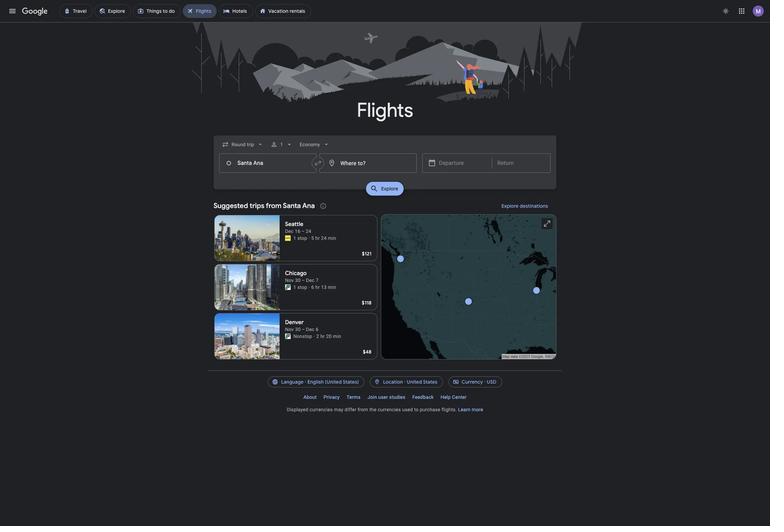Task type: vqa. For each thing, say whether or not it's contained in the screenshot.


Task type: describe. For each thing, give the bounding box(es) containing it.
currency
[[462, 379, 484, 385]]

ana
[[303, 202, 315, 210]]

explore for explore
[[382, 186, 399, 192]]

states)
[[343, 379, 359, 385]]

suggested trips from santa ana region
[[214, 198, 557, 363]]

0 vertical spatial 6
[[312, 285, 314, 290]]

about
[[304, 395, 317, 400]]

$48
[[363, 349, 372, 355]]

5 hr 24 min
[[312, 236, 337, 241]]

feedback link
[[409, 392, 438, 403]]

used
[[403, 407, 413, 413]]

suggested trips from santa ana
[[214, 202, 315, 210]]

about link
[[300, 392, 320, 403]]

min for seattle
[[328, 236, 337, 241]]

destinations
[[520, 203, 549, 209]]

differ
[[345, 407, 357, 413]]

2 hr 20 min
[[317, 334, 342, 339]]

privacy
[[324, 395, 340, 400]]

hr for seattle
[[316, 236, 320, 241]]

7
[[316, 278, 319, 283]]

center
[[452, 395, 467, 400]]

explore for explore destinations
[[502, 203, 519, 209]]

may
[[334, 407, 344, 413]]

united states
[[407, 379, 438, 385]]

english
[[308, 379, 324, 385]]

frontier image
[[285, 334, 291, 339]]

hr for chicago
[[316, 285, 320, 290]]

5
[[312, 236, 314, 241]]

join user studies
[[368, 395, 406, 400]]

seattle dec 16 – 24
[[285, 221, 312, 234]]

stop for chicago
[[298, 285, 307, 290]]

flights
[[357, 98, 414, 123]]

stop for seattle
[[298, 236, 307, 241]]

1 button
[[268, 136, 296, 153]]

6 inside denver nov 30 – dec 6
[[316, 327, 319, 332]]

nonstop
[[294, 334, 313, 339]]

1 stop for chicago
[[294, 285, 307, 290]]

Where to? text field
[[320, 154, 417, 173]]

displayed currencies may differ from the currencies used to purchase flights. learn more
[[287, 407, 484, 413]]

nov for chicago
[[285, 278, 294, 283]]

help
[[441, 395, 451, 400]]

30 – dec for denver
[[295, 327, 315, 332]]

frontier image
[[285, 285, 291, 290]]

more
[[472, 407, 484, 413]]

$118
[[362, 300, 372, 306]]

united
[[407, 379, 422, 385]]

terms
[[347, 395, 361, 400]]

explore destinations
[[502, 203, 549, 209]]

6 hr 13 min
[[312, 285, 337, 290]]

2
[[317, 334, 319, 339]]

Departure text field
[[439, 154, 487, 173]]

$121
[[362, 251, 372, 257]]

main menu image
[[8, 7, 17, 15]]

1 for chicago
[[294, 285, 296, 290]]

change appearance image
[[718, 3, 735, 19]]

santa
[[283, 202, 301, 210]]



Task type: locate. For each thing, give the bounding box(es) containing it.
1 for seattle
[[294, 236, 296, 241]]

1 nov from the top
[[285, 278, 294, 283]]

1 vertical spatial  image
[[314, 333, 315, 340]]

chicago
[[285, 270, 307, 277]]

30 – dec down chicago
[[295, 278, 315, 283]]

from left the
[[358, 407, 369, 413]]

terms link
[[344, 392, 364, 403]]

1 stop down "16 – 24"
[[294, 236, 307, 241]]

6
[[312, 285, 314, 290], [316, 327, 319, 332]]

location
[[383, 379, 403, 385]]

0 vertical spatial 30 – dec
[[295, 278, 315, 283]]

min for chicago
[[328, 285, 337, 290]]

1 horizontal spatial currencies
[[378, 407, 401, 413]]

stop down "16 – 24"
[[298, 236, 307, 241]]

stop down chicago nov 30 – dec 7
[[298, 285, 307, 290]]

 image for denver
[[314, 333, 315, 340]]

chicago nov 30 – dec 7
[[285, 270, 319, 283]]

0 vertical spatial 1
[[281, 142, 283, 147]]

denver
[[285, 319, 304, 326]]

purchase
[[420, 407, 441, 413]]

1 stop from the top
[[298, 236, 307, 241]]

30 – dec inside denver nov 30 – dec 6
[[295, 327, 315, 332]]

1 stop down chicago nov 30 – dec 7
[[294, 285, 307, 290]]

states
[[423, 379, 438, 385]]

30 – dec up nonstop
[[295, 327, 315, 332]]

min right 20
[[333, 334, 342, 339]]

to
[[415, 407, 419, 413]]

16 – 24
[[295, 229, 312, 234]]

hr right '2'
[[321, 334, 325, 339]]

join
[[368, 395, 377, 400]]

user
[[379, 395, 388, 400]]

studies
[[390, 395, 406, 400]]

 image
[[309, 235, 310, 242]]

 image for chicago
[[309, 284, 310, 291]]

trips
[[250, 202, 265, 210]]

currencies down 'join user studies'
[[378, 407, 401, 413]]

hr for denver
[[321, 334, 325, 339]]

0 horizontal spatial 6
[[312, 285, 314, 290]]

6 left 13 on the left
[[312, 285, 314, 290]]

min right 24
[[328, 236, 337, 241]]

currencies down privacy
[[310, 407, 333, 413]]

1 vertical spatial 1
[[294, 236, 296, 241]]

privacy link
[[320, 392, 344, 403]]

0 vertical spatial stop
[[298, 236, 307, 241]]

1 vertical spatial 6
[[316, 327, 319, 332]]

1 horizontal spatial explore
[[502, 203, 519, 209]]

min
[[328, 236, 337, 241], [328, 285, 337, 290], [333, 334, 342, 339]]

currencies
[[310, 407, 333, 413], [378, 407, 401, 413]]

explore
[[382, 186, 399, 192], [502, 203, 519, 209]]

min right 13 on the left
[[328, 285, 337, 290]]

1 stop for seattle
[[294, 236, 307, 241]]

2 vertical spatial 1
[[294, 285, 296, 290]]

2 1 stop from the top
[[294, 285, 307, 290]]

1 30 – dec from the top
[[295, 278, 315, 283]]

nov
[[285, 278, 294, 283], [285, 327, 294, 332]]

explore left 'destinations'
[[502, 203, 519, 209]]

1 vertical spatial hr
[[316, 285, 320, 290]]

from right trips
[[266, 202, 282, 210]]

nov inside denver nov 30 – dec 6
[[285, 327, 294, 332]]

 image down chicago nov 30 – dec 7
[[309, 284, 310, 291]]

1 1 stop from the top
[[294, 236, 307, 241]]

help center
[[441, 395, 467, 400]]

Return text field
[[498, 154, 546, 173]]

join user studies link
[[364, 392, 409, 403]]

english (united states)
[[308, 379, 359, 385]]

24
[[321, 236, 327, 241]]

hr left 13 on the left
[[316, 285, 320, 290]]

1 vertical spatial nov
[[285, 327, 294, 332]]

30 – dec inside chicago nov 30 – dec 7
[[295, 278, 315, 283]]

13
[[321, 285, 327, 290]]

1 vertical spatial explore
[[502, 203, 519, 209]]

usd
[[487, 379, 497, 385]]

0 vertical spatial nov
[[285, 278, 294, 283]]

1 vertical spatial min
[[328, 285, 337, 290]]

nov up frontier icon
[[285, 278, 294, 283]]

121 US dollars text field
[[362, 251, 372, 257]]

1 vertical spatial 1 stop
[[294, 285, 307, 290]]

2 30 – dec from the top
[[295, 327, 315, 332]]

 image
[[309, 284, 310, 291], [314, 333, 315, 340]]

denver nov 30 – dec 6
[[285, 319, 319, 332]]

hr
[[316, 236, 320, 241], [316, 285, 320, 290], [321, 334, 325, 339]]

1 currencies from the left
[[310, 407, 333, 413]]

1 horizontal spatial 6
[[316, 327, 319, 332]]

1 vertical spatial stop
[[298, 285, 307, 290]]

learn more link
[[459, 407, 484, 413]]

6 up '2'
[[316, 327, 319, 332]]

explore destinations button
[[494, 198, 557, 215]]

suggested
[[214, 202, 248, 210]]

nov for denver
[[285, 327, 294, 332]]

1 vertical spatial 30 – dec
[[295, 327, 315, 332]]

None field
[[219, 138, 267, 151], [297, 138, 333, 151], [219, 138, 267, 151], [297, 138, 333, 151]]

Flight search field
[[208, 136, 563, 198]]

displayed
[[287, 407, 309, 413]]

1 stop
[[294, 236, 307, 241], [294, 285, 307, 290]]

20
[[326, 334, 332, 339]]

30 – dec
[[295, 278, 315, 283], [295, 327, 315, 332]]

None text field
[[219, 154, 317, 173]]

0 horizontal spatial currencies
[[310, 407, 333, 413]]

1 vertical spatial from
[[358, 407, 369, 413]]

help center link
[[438, 392, 471, 403]]

explore down where to? text box
[[382, 186, 399, 192]]

2 nov from the top
[[285, 327, 294, 332]]

2 currencies from the left
[[378, 407, 401, 413]]

seattle
[[285, 221, 304, 228]]

1 horizontal spatial  image
[[314, 333, 315, 340]]

explore button
[[367, 182, 404, 196]]

2 stop from the top
[[298, 285, 307, 290]]

hr right 5
[[316, 236, 320, 241]]

48 US dollars text field
[[363, 349, 372, 355]]

flights.
[[442, 407, 457, 413]]

0 vertical spatial  image
[[309, 284, 310, 291]]

0 vertical spatial explore
[[382, 186, 399, 192]]

explore inside suggested trips from santa ana region
[[502, 203, 519, 209]]

min for denver
[[333, 334, 342, 339]]

dec
[[285, 229, 294, 234]]

1 inside popup button
[[281, 142, 283, 147]]

0 vertical spatial min
[[328, 236, 337, 241]]

feedback
[[413, 395, 434, 400]]

0 horizontal spatial from
[[266, 202, 282, 210]]

1 horizontal spatial from
[[358, 407, 369, 413]]

118 US dollars text field
[[362, 300, 372, 306]]

from inside region
[[266, 202, 282, 210]]

learn
[[459, 407, 471, 413]]

0 horizontal spatial explore
[[382, 186, 399, 192]]

language
[[281, 379, 304, 385]]

(united
[[325, 379, 342, 385]]

the
[[370, 407, 377, 413]]

spirit image
[[285, 236, 291, 241]]

2 vertical spatial hr
[[321, 334, 325, 339]]

from
[[266, 202, 282, 210], [358, 407, 369, 413]]

 image left '2'
[[314, 333, 315, 340]]

0 horizontal spatial  image
[[309, 284, 310, 291]]

1
[[281, 142, 283, 147], [294, 236, 296, 241], [294, 285, 296, 290]]

explore inside flight search box
[[382, 186, 399, 192]]

stop
[[298, 236, 307, 241], [298, 285, 307, 290]]

nov up frontier image
[[285, 327, 294, 332]]

0 vertical spatial from
[[266, 202, 282, 210]]

0 vertical spatial hr
[[316, 236, 320, 241]]

nov inside chicago nov 30 – dec 7
[[285, 278, 294, 283]]

0 vertical spatial 1 stop
[[294, 236, 307, 241]]

30 – dec for chicago
[[295, 278, 315, 283]]

2 vertical spatial min
[[333, 334, 342, 339]]



